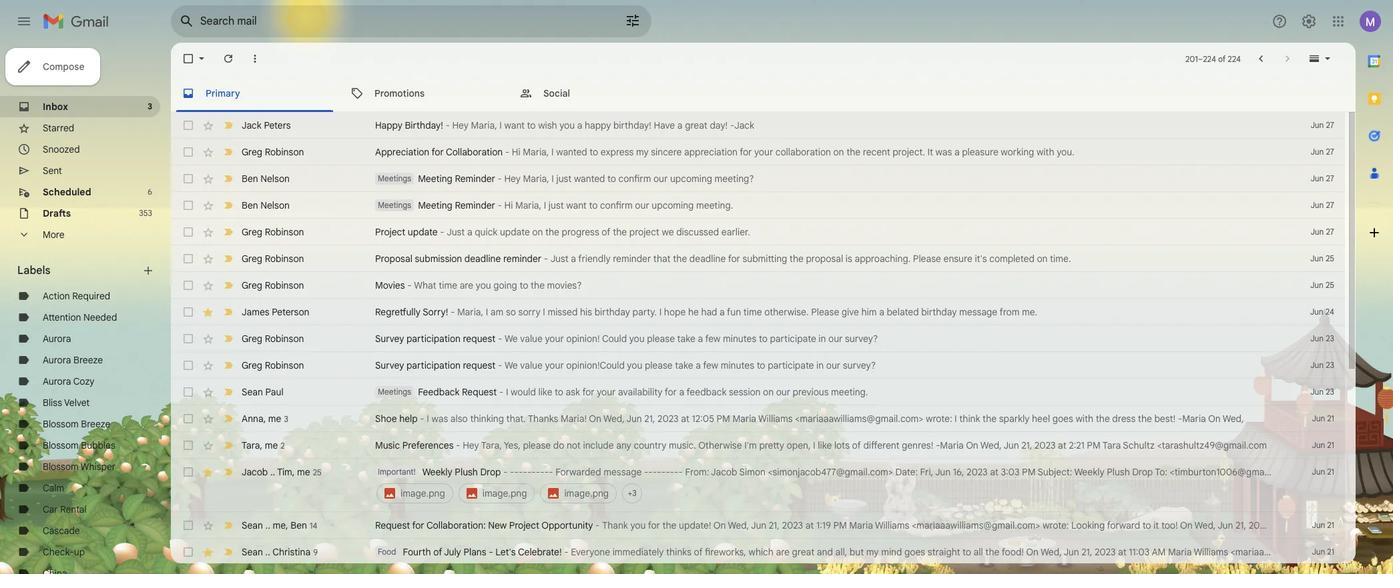 Task type: locate. For each thing, give the bounding box(es) containing it.
0 vertical spatial meeting
[[418, 173, 453, 185]]

4 greg from the top
[[242, 280, 262, 292]]

2 reminder from the top
[[455, 200, 495, 212]]

2 ben nelson from the top
[[242, 200, 290, 212]]

great left day!
[[685, 120, 708, 132]]

image.png down forwarded on the bottom of the page
[[564, 488, 609, 500]]

at
[[681, 413, 690, 425], [1058, 440, 1067, 452], [990, 467, 999, 479], [806, 520, 814, 532], [1273, 520, 1281, 532], [1119, 547, 1127, 559]]

i up 'project update - just a quick update on the progress of the project we discussed earlier.'
[[544, 200, 546, 212]]

i left am
[[486, 306, 488, 319]]

1 vertical spatial was
[[432, 413, 448, 425]]

our down sincere
[[654, 173, 668, 185]]

0 vertical spatial we
[[505, 333, 518, 345]]

0 vertical spatial blossom
[[43, 419, 79, 431]]

car
[[43, 504, 58, 516]]

0 horizontal spatial meeting.
[[696, 200, 733, 212]]

1 vertical spatial ..
[[265, 520, 270, 532]]

1 horizontal spatial my
[[867, 547, 879, 559]]

224
[[1203, 54, 1216, 64], [1228, 54, 1241, 64]]

our
[[654, 173, 668, 185], [635, 200, 650, 212], [829, 333, 843, 345], [826, 360, 841, 372], [776, 387, 791, 399]]

pm
[[717, 413, 730, 425], [1087, 440, 1101, 452], [1022, 467, 1036, 479], [834, 520, 847, 532], [1300, 520, 1314, 532]]

robinson for proposal submission deadline reminder - just a friendly reminder that the deadline for submitting the proposal is approaching. please ensure it's completed on time.
[[265, 253, 304, 265]]

participation up feedback
[[407, 360, 461, 372]]

drafts link
[[43, 208, 71, 220]]

1 vertical spatial request
[[375, 520, 410, 532]]

cell inside row
[[375, 466, 1335, 506]]

1 vertical spatial are
[[776, 547, 790, 559]]

27 for happy birthday! - hey maria, i want to wish you a happy birthday! have a great day! -jack
[[1326, 120, 1335, 130]]

search mail image
[[175, 9, 199, 33]]

2 vertical spatial sean
[[242, 547, 263, 559]]

4 21 from the top
[[1328, 521, 1335, 531]]

1 vertical spatial with
[[1076, 413, 1094, 425]]

greg for survey participation request - we value your opinion!could you please take a few minutes to participate in our survey?
[[242, 360, 262, 372]]

me right anna on the left bottom of the page
[[268, 413, 281, 425]]

advanced search options image
[[620, 7, 646, 34]]

please
[[913, 253, 941, 265], [811, 306, 839, 319]]

2 request from the top
[[463, 360, 496, 372]]

6 robinson from the top
[[265, 360, 304, 372]]

sorry!
[[423, 306, 448, 319]]

0 vertical spatial nelson
[[261, 173, 290, 185]]

+3
[[628, 489, 637, 499]]

maria, up 'project update - just a quick update on the progress of the project we discussed earlier.'
[[515, 200, 542, 212]]

1 we from the top
[[505, 333, 518, 345]]

update!
[[679, 520, 711, 532]]

upcoming down appreciation on the top of page
[[670, 173, 712, 185]]

tara,
[[481, 440, 502, 452]]

1 reminder from the top
[[455, 173, 495, 185]]

jun for row containing jack peters
[[1311, 120, 1324, 130]]

meeting up submission
[[418, 200, 453, 212]]

upcoming for meeting.
[[652, 200, 694, 212]]

reminder for hey
[[455, 173, 495, 185]]

attention needed link
[[43, 312, 117, 324]]

1 vertical spatial we
[[505, 360, 518, 372]]

participation for survey participation request - we value your opinion! could you please take a few minutes to participate in our survey?
[[407, 333, 461, 345]]

blossom for blossom whisper
[[43, 461, 79, 473]]

2 greg from the top
[[242, 226, 262, 238]]

2 27 from the top
[[1326, 147, 1335, 157]]

1 vertical spatial wrote:
[[1043, 520, 1069, 532]]

201 – 224
[[1186, 54, 1216, 64]]

ben nelson
[[242, 173, 290, 185], [242, 200, 290, 212]]

0 horizontal spatial 3
[[148, 101, 152, 112]]

2 blossom from the top
[[43, 440, 79, 452]]

food!
[[1002, 547, 1024, 559]]

at left 1:18
[[1273, 520, 1281, 532]]

1 horizontal spatial reminder
[[613, 253, 651, 265]]

1 21 from the top
[[1328, 414, 1335, 424]]

meeting
[[418, 173, 453, 185], [418, 200, 453, 212]]

so
[[506, 306, 516, 319]]

1 vertical spatial williams
[[875, 520, 910, 532]]

2 21 from the top
[[1328, 441, 1335, 451]]

1 jun 25 from the top
[[1311, 254, 1335, 264]]

just for want
[[549, 200, 564, 212]]

hi right collaboration
[[512, 146, 521, 158]]

greg robinson for movies - what time are you going to the movies?
[[242, 280, 304, 292]]

6 greg from the top
[[242, 360, 262, 372]]

3 jun 21 from the top
[[1312, 467, 1335, 477]]

subject:
[[1038, 467, 1073, 479]]

3 robinson from the top
[[265, 253, 304, 265]]

update
[[408, 226, 438, 238], [500, 226, 530, 238]]

request for we value your opinion!could you please take a few minutes to participate in our survey?
[[463, 360, 496, 372]]

0 vertical spatial my
[[636, 146, 649, 158]]

2 vertical spatial meetings
[[378, 387, 411, 397]]

21 for music preferences - hey tara, yes, please do not include any country music. otherwise i'm pretty open, i like lots of different genres! -maria on wed, jun 21, 2023 at 2:21 pm tara schultz <tarashultz49@gmail.com
[[1328, 441, 1335, 451]]

row containing sean paul
[[171, 379, 1345, 406]]

4 robinson from the top
[[265, 280, 304, 292]]

wrote: left think
[[926, 413, 952, 425]]

me up sean .. christina 9
[[273, 520, 286, 532]]

0 horizontal spatial reminder
[[503, 253, 542, 265]]

2:21
[[1069, 440, 1085, 452]]

sean for sean .. me , ben 14
[[242, 520, 263, 532]]

0 vertical spatial ben
[[242, 173, 258, 185]]

1 horizontal spatial message
[[960, 306, 998, 319]]

0 horizontal spatial 224
[[1203, 54, 1216, 64]]

with left you.
[[1037, 146, 1055, 158]]

jun for row containing anna
[[1312, 414, 1326, 424]]

25 inside jacob .. tim , me 25
[[313, 468, 322, 478]]

1 update from the left
[[408, 226, 438, 238]]

1 23 from the top
[[1326, 334, 1335, 344]]

13 row from the top
[[171, 433, 1345, 459]]

1 horizontal spatial like
[[818, 440, 832, 452]]

2 jun 27 from the top
[[1311, 147, 1335, 157]]

required
[[72, 290, 110, 302]]

simon
[[740, 467, 766, 479]]

reminder down project
[[613, 253, 651, 265]]

request
[[462, 387, 497, 399], [375, 520, 410, 532]]

21, down looking at the bottom right of the page
[[1082, 547, 1093, 559]]

8 row from the top
[[171, 299, 1345, 326]]

0 vertical spatial breeze
[[73, 355, 103, 367]]

robinson for project update - just a quick update on the progress of the project we discussed earlier.
[[265, 226, 304, 238]]

1 meeting from the top
[[418, 173, 453, 185]]

we for we value your opinion! could you please take a few minutes to participate in our survey?
[[505, 333, 518, 345]]

weekly down preferences
[[422, 467, 453, 479]]

0 horizontal spatial like
[[538, 387, 553, 399]]

more button
[[0, 224, 160, 246]]

project
[[375, 226, 405, 238], [509, 520, 539, 532]]

1 image.png from the left
[[401, 488, 445, 500]]

on left time.
[[1037, 253, 1048, 265]]

25
[[1326, 254, 1335, 264], [1326, 280, 1335, 290], [313, 468, 322, 478]]

2 horizontal spatial image.png
[[564, 488, 609, 500]]

1 vertical spatial please
[[645, 360, 673, 372]]

bliss velvet
[[43, 397, 90, 409]]

21 for request for collaboration: new project opportunity - thank you for the update! on wed, jun 21, 2023 at 1:19 pm maria williams <mariaaawilliams@gmail.com> wrote: looking forward to it too! on wed, jun 21, 2023 at 1:18 pm bjord umlaut <
[[1328, 521, 1335, 531]]

1 jun 27 from the top
[[1311, 120, 1335, 130]]

2 vertical spatial aurora
[[43, 376, 71, 388]]

0 horizontal spatial jack
[[242, 120, 262, 132]]

3 blossom from the top
[[43, 461, 79, 473]]

wed, up fireworks,
[[728, 520, 749, 532]]

upcoming for meeting?
[[670, 173, 712, 185]]

maria, for wanted
[[523, 173, 549, 185]]

music.
[[669, 440, 696, 452]]

birthday right belated
[[922, 306, 957, 319]]

survey for survey participation request - we value your opinion!could you please take a few minutes to participate in our survey?
[[375, 360, 404, 372]]

want up the progress
[[566, 200, 587, 212]]

wed, right too!
[[1195, 520, 1216, 532]]

0 vertical spatial are
[[460, 280, 474, 292]]

1 request from the top
[[463, 333, 496, 345]]

0 horizontal spatial tara
[[242, 440, 260, 452]]

breeze up bubbles
[[81, 419, 110, 431]]

0 vertical spatial jun 23
[[1311, 334, 1335, 344]]

1 birthday from the left
[[595, 306, 630, 319]]

0 vertical spatial request
[[463, 333, 496, 345]]

the right that
[[673, 253, 687, 265]]

tara left the schultz
[[1103, 440, 1121, 452]]

greg robinson for project update - just a quick update on the progress of the project we discussed earlier.
[[242, 226, 304, 238]]

attention needed
[[43, 312, 117, 324]]

jun for row containing james peterson
[[1311, 307, 1324, 317]]

labels navigation
[[0, 43, 171, 575]]

maria, up "meetings meeting reminder - hi maria, i just want to confirm our upcoming meeting."
[[523, 173, 549, 185]]

1 jun 23 from the top
[[1311, 334, 1335, 344]]

preferences
[[402, 440, 454, 452]]

0 vertical spatial great
[[685, 120, 708, 132]]

just left quick
[[447, 226, 465, 238]]

participate down otherwise.
[[770, 333, 816, 345]]

0 horizontal spatial drop
[[480, 467, 501, 479]]

open,
[[787, 440, 811, 452]]

update right quick
[[500, 226, 530, 238]]

greg for project update - just a quick update on the progress of the project we discussed earlier.
[[242, 226, 262, 238]]

4 jun 27 from the top
[[1311, 200, 1335, 210]]

0 vertical spatial with
[[1037, 146, 1055, 158]]

0 horizontal spatial message
[[604, 467, 642, 479]]

meetings inside "meetings meeting reminder - hi maria, i just want to confirm our upcoming meeting."
[[378, 200, 411, 210]]

row containing jack peters
[[171, 112, 1345, 139]]

0 horizontal spatial weekly
[[422, 467, 453, 479]]

2 vertical spatial wrote:
[[1362, 547, 1388, 559]]

5 greg from the top
[[242, 333, 262, 345]]

fourth
[[403, 547, 431, 559]]

meetings meeting reminder - hey maria, i just wanted to confirm our upcoming meeting?
[[378, 173, 754, 185]]

1 horizontal spatial drop
[[1133, 467, 1153, 479]]

5 row from the top
[[171, 219, 1345, 246]]

5 jun 27 from the top
[[1311, 227, 1335, 237]]

wish
[[538, 120, 557, 132]]

2 224 from the left
[[1228, 54, 1241, 64]]

goes right mind
[[905, 547, 926, 559]]

main content containing primary
[[171, 43, 1388, 575]]

needed
[[83, 312, 117, 324]]

drafts
[[43, 208, 71, 220]]

thinking
[[470, 413, 504, 425]]

tara down anna on the left bottom of the page
[[242, 440, 260, 452]]

meetings inside meetings meeting reminder - hey maria, i just wanted to confirm our upcoming meeting?
[[378, 174, 411, 184]]

2 robinson from the top
[[265, 226, 304, 238]]

hey for tara,
[[463, 440, 479, 452]]

like left lots
[[818, 440, 832, 452]]

0 vertical spatial take
[[677, 333, 696, 345]]

5 21 from the top
[[1328, 548, 1335, 558]]

1 vertical spatial upcoming
[[652, 200, 694, 212]]

1 vertical spatial time
[[744, 306, 762, 319]]

and
[[817, 547, 833, 559]]

tab list inside main content
[[171, 75, 1356, 112]]

3 greg robinson from the top
[[242, 253, 304, 265]]

<mariaaawilliams@gmail.com> up lots
[[795, 413, 924, 425]]

to:
[[1155, 467, 1168, 479]]

2023
[[658, 413, 679, 425], [1035, 440, 1056, 452], [967, 467, 988, 479], [782, 520, 803, 532], [1249, 520, 1270, 532], [1095, 547, 1116, 559]]

2 jun 25 from the top
[[1311, 280, 1335, 290]]

robinson for survey participation request - we value your opinion! could you please take a few minutes to participate in our survey?
[[265, 333, 304, 345]]

0 horizontal spatial deadline
[[465, 253, 501, 265]]

6 row from the top
[[171, 246, 1345, 272]]

5 27 from the top
[[1326, 227, 1335, 237]]

tab list
[[1356, 43, 1394, 527], [171, 75, 1356, 112]]

224 right 201
[[1203, 54, 1216, 64]]

1 vertical spatial want
[[566, 200, 587, 212]]

too!
[[1162, 520, 1178, 532]]

with up 2:21
[[1076, 413, 1094, 425]]

1 vertical spatial jun 25
[[1311, 280, 1335, 290]]

jun for row containing sean paul
[[1311, 387, 1324, 397]]

0 vertical spatial meetings
[[378, 174, 411, 184]]

reminder up the going
[[503, 253, 542, 265]]

nelson for hi
[[261, 200, 290, 212]]

None checkbox
[[182, 119, 195, 132], [182, 146, 195, 159], [182, 172, 195, 186], [182, 199, 195, 212], [182, 226, 195, 239], [182, 252, 195, 266], [182, 306, 195, 319], [182, 333, 195, 346], [182, 439, 195, 453], [182, 519, 195, 533], [182, 546, 195, 560], [182, 119, 195, 132], [182, 146, 195, 159], [182, 172, 195, 186], [182, 199, 195, 212], [182, 226, 195, 239], [182, 252, 195, 266], [182, 306, 195, 319], [182, 333, 195, 346], [182, 439, 195, 453], [182, 519, 195, 533], [182, 546, 195, 560]]

meetings for i
[[378, 387, 411, 397]]

hi up 'project update - just a quick update on the progress of the project we discussed earlier.'
[[504, 200, 513, 212]]

jun 21
[[1312, 414, 1335, 424], [1312, 441, 1335, 451], [1312, 467, 1335, 477], [1312, 521, 1335, 531], [1312, 548, 1335, 558]]

minutes
[[723, 333, 757, 345], [721, 360, 755, 372]]

<mariaaawilliams@gmail.com> up all
[[912, 520, 1041, 532]]

2 we from the top
[[505, 360, 518, 372]]

sean for sean paul
[[242, 387, 263, 399]]

1 vertical spatial breeze
[[81, 419, 110, 431]]

just up "meetings meeting reminder - hi maria, i just want to confirm our upcoming meeting."
[[557, 173, 572, 185]]

0 horizontal spatial time
[[439, 280, 457, 292]]

2 vertical spatial williams
[[1194, 547, 1229, 559]]

just
[[557, 173, 572, 185], [549, 200, 564, 212]]

on right maria!
[[589, 413, 602, 425]]

on down "meetings meeting reminder - hi maria, i just want to confirm our upcoming meeting."
[[532, 226, 543, 238]]

5 robinson from the top
[[265, 333, 304, 345]]

0 vertical spatial 3
[[148, 101, 152, 112]]

1 jun 21 from the top
[[1312, 414, 1335, 424]]

ben nelson for hey maria, i just wanted to confirm our upcoming meeting?
[[242, 173, 290, 185]]

16 row from the top
[[171, 540, 1388, 566]]

3 row from the top
[[171, 166, 1345, 192]]

0 horizontal spatial my
[[636, 146, 649, 158]]

1 vertical spatial ben
[[242, 200, 258, 212]]

27
[[1326, 120, 1335, 130], [1326, 147, 1335, 157], [1326, 174, 1335, 184], [1326, 200, 1335, 210], [1326, 227, 1335, 237]]

fun
[[727, 306, 741, 319]]

friendly
[[578, 253, 611, 265]]

party.
[[633, 306, 657, 319]]

9 row from the top
[[171, 326, 1345, 353]]

greg for appreciation for collaboration - hi maria, i wanted to express my sincere appreciation for your collaboration on the recent project. it was a pleasure working with you.
[[242, 146, 262, 158]]

1 horizontal spatial deadline
[[690, 253, 726, 265]]

3 21 from the top
[[1328, 467, 1335, 477]]

1 horizontal spatial 224
[[1228, 54, 1241, 64]]

message up +3 at bottom left
[[604, 467, 642, 479]]

0 vertical spatial request
[[462, 387, 497, 399]]

0 horizontal spatial williams
[[759, 413, 793, 425]]

are
[[460, 280, 474, 292], [776, 547, 790, 559]]

to down express
[[608, 173, 616, 185]]

hi
[[512, 146, 521, 158], [504, 200, 513, 212]]

aurora for aurora cozy
[[43, 376, 71, 388]]

1 greg from the top
[[242, 146, 262, 158]]

2 vertical spatial ben
[[291, 520, 307, 532]]

meetings for hey
[[378, 174, 411, 184]]

21 for shoe help - i was also thinking that. thanks maria! on wed, jun 21, 2023 at 12:05 pm maria williams <mariaaawilliams@gmail.com> wrote: i think the sparkly heel goes with the dress the best! -maria on wed,
[[1328, 414, 1335, 424]]

0 horizontal spatial please
[[811, 306, 839, 319]]

project right new
[[509, 520, 539, 532]]

hey up "meetings meeting reminder - hi maria, i just want to confirm our upcoming meeting."
[[504, 173, 521, 185]]

1 greg robinson from the top
[[242, 146, 304, 158]]

project update - just a quick update on the progress of the project we discussed earlier.
[[375, 226, 750, 238]]

jun for eighth row from the bottom
[[1311, 334, 1324, 344]]

jun 25 for proposal submission deadline reminder - just a friendly reminder that the deadline for submitting the proposal is approaching. please ensure it's completed on time.
[[1311, 254, 1335, 264]]

ben
[[242, 173, 258, 185], [242, 200, 258, 212], [291, 520, 307, 532]]

0 vertical spatial wrote:
[[926, 413, 952, 425]]

cell containing weekly plush drop
[[375, 466, 1335, 506]]

.. left christina
[[265, 547, 270, 559]]

blossom whisper link
[[43, 461, 116, 473]]

1 vertical spatial blossom
[[43, 440, 79, 452]]

0 horizontal spatial goes
[[905, 547, 926, 559]]

maria up but
[[850, 520, 873, 532]]

1 horizontal spatial update
[[500, 226, 530, 238]]

None search field
[[171, 5, 652, 37]]

0 vertical spatial want
[[504, 120, 525, 132]]

reminder for hi
[[455, 200, 495, 212]]

3 aurora from the top
[[43, 376, 71, 388]]

1 vertical spatial participation
[[407, 360, 461, 372]]

None checkbox
[[182, 52, 195, 65], [182, 279, 195, 292], [182, 359, 195, 373], [182, 386, 195, 399], [182, 413, 195, 426], [182, 466, 195, 479], [182, 52, 195, 65], [182, 279, 195, 292], [182, 359, 195, 373], [182, 386, 195, 399], [182, 413, 195, 426], [182, 466, 195, 479]]

jun 27 for project update - just a quick update on the progress of the project we discussed earlier.
[[1311, 227, 1335, 237]]

primary
[[206, 87, 240, 99]]

sean for sean .. christina 9
[[242, 547, 263, 559]]

greg for survey participation request - we value your opinion! could you please take a few minutes to participate in our survey?
[[242, 333, 262, 345]]

3 greg from the top
[[242, 253, 262, 265]]

jun for row containing tara
[[1312, 441, 1326, 451]]

fireworks,
[[705, 547, 746, 559]]

main content
[[171, 43, 1388, 575]]

jun for 15th row
[[1312, 521, 1326, 531]]

breeze
[[73, 355, 103, 367], [81, 419, 110, 431]]

scheduled
[[43, 186, 91, 198]]

value for we value your opinion!could you please take a few minutes to participate in our survey?
[[520, 360, 543, 372]]

2 plush from the left
[[1107, 467, 1130, 479]]

1 blossom from the top
[[43, 419, 79, 431]]

confirm
[[619, 173, 651, 185], [600, 200, 633, 212]]

i'm
[[745, 440, 757, 452]]

row containing james peterson
[[171, 299, 1345, 326]]

help
[[399, 413, 418, 425]]

social tab
[[509, 75, 677, 112]]

1 row from the top
[[171, 112, 1345, 139]]

1 vertical spatial just
[[551, 253, 569, 265]]

0 vertical spatial project
[[375, 226, 405, 238]]

christina
[[273, 547, 311, 559]]

whisper
[[81, 461, 116, 473]]

take
[[677, 333, 696, 345], [675, 360, 693, 372]]

0 horizontal spatial just
[[447, 226, 465, 238]]

1 robinson from the top
[[265, 146, 304, 158]]

sean left 'paul'
[[242, 387, 263, 399]]

jun 27 for appreciation for collaboration - hi maria, i wanted to express my sincere appreciation for your collaboration on the recent project. it was a pleasure working with you.
[[1311, 147, 1335, 157]]

1 value from the top
[[520, 333, 543, 345]]

25 for proposal submission deadline reminder - just a friendly reminder that the deadline for submitting the proposal is approaching. please ensure it's completed on time.
[[1326, 254, 1335, 264]]

1 survey from the top
[[375, 333, 404, 345]]

tab list containing primary
[[171, 75, 1356, 112]]

1 horizontal spatial williams
[[875, 520, 910, 532]]

appreciation for collaboration - hi maria, i wanted to express my sincere appreciation for your collaboration on the recent project. it was a pleasure working with you.
[[375, 146, 1075, 158]]

2 value from the top
[[520, 360, 543, 372]]

1 vertical spatial confirm
[[600, 200, 633, 212]]

i right help
[[427, 413, 429, 425]]

confirm down express
[[619, 173, 651, 185]]

,
[[264, 413, 266, 425], [260, 440, 262, 452], [292, 466, 295, 478], [286, 520, 288, 532]]

2 nelson from the top
[[261, 200, 290, 212]]

greg robinson for appreciation for collaboration - hi maria, i wanted to express my sincere appreciation for your collaboration on the recent project. it was a pleasure working with you.
[[242, 146, 304, 158]]

drop down tara, at the bottom left
[[480, 467, 501, 479]]

1 horizontal spatial birthday
[[922, 306, 957, 319]]

1:18
[[1283, 520, 1298, 532]]

the down "meetings meeting reminder - hi maria, i just want to confirm our upcoming meeting."
[[545, 226, 560, 238]]

take up "feedback"
[[675, 360, 693, 372]]

meeting. right previous
[[831, 387, 868, 399]]

row
[[171, 112, 1345, 139], [171, 139, 1345, 166], [171, 166, 1345, 192], [171, 192, 1345, 219], [171, 219, 1345, 246], [171, 246, 1345, 272], [171, 272, 1345, 299], [171, 299, 1345, 326], [171, 326, 1345, 353], [171, 353, 1345, 379], [171, 379, 1345, 406], [171, 406, 1345, 433], [171, 433, 1345, 459], [171, 459, 1345, 513], [171, 513, 1378, 540], [171, 540, 1388, 566]]

main menu image
[[16, 13, 32, 29]]

ben nelson for hi maria, i just want to confirm our upcoming meeting.
[[242, 200, 290, 212]]

1 aurora from the top
[[43, 333, 71, 345]]

0 vertical spatial hi
[[512, 146, 521, 158]]

2 horizontal spatial williams
[[1194, 547, 1229, 559]]

wanted up meetings meeting reminder - hey maria, i just wanted to confirm our upcoming meeting? on the top of the page
[[556, 146, 587, 158]]

message
[[960, 306, 998, 319], [604, 467, 642, 479]]

maria up 16,
[[940, 440, 964, 452]]

meetings inside meetings feedback request - i would like to ask for your availability for a feedback session on our previous meeting.
[[378, 387, 411, 397]]

bjord
[[1316, 520, 1339, 532]]

1 vertical spatial sean
[[242, 520, 263, 532]]

minutes up session
[[721, 360, 755, 372]]

2 vertical spatial ..
[[265, 547, 270, 559]]

0 vertical spatial time
[[439, 280, 457, 292]]

-
[[446, 120, 450, 132], [730, 120, 735, 132], [505, 146, 510, 158], [498, 173, 502, 185], [498, 200, 502, 212], [440, 226, 445, 238], [544, 253, 548, 265], [407, 280, 412, 292], [451, 306, 455, 319], [498, 333, 502, 345], [498, 360, 502, 372], [499, 387, 504, 399], [420, 413, 425, 425], [1178, 413, 1183, 425], [456, 440, 460, 452], [936, 440, 940, 452], [503, 467, 508, 479], [510, 467, 514, 479], [514, 467, 519, 479], [519, 467, 523, 479], [523, 467, 527, 479], [527, 467, 532, 479], [532, 467, 536, 479], [536, 467, 540, 479], [540, 467, 545, 479], [545, 467, 549, 479], [549, 467, 553, 479], [644, 467, 649, 479], [649, 467, 653, 479], [653, 467, 657, 479], [657, 467, 662, 479], [662, 467, 666, 479], [666, 467, 670, 479], [670, 467, 674, 479], [674, 467, 679, 479], [679, 467, 683, 479], [596, 520, 600, 532], [489, 547, 493, 559], [564, 547, 569, 559]]

1 sean from the top
[[242, 387, 263, 399]]

1 nelson from the top
[[261, 173, 290, 185]]

approaching.
[[855, 253, 911, 265]]

collaboration:
[[427, 520, 486, 532]]

settings image
[[1301, 13, 1317, 29]]

1 vertical spatial hi
[[504, 200, 513, 212]]

wrote: left looking at the bottom right of the page
[[1043, 520, 1069, 532]]

1 vertical spatial request
[[463, 360, 496, 372]]

at left 1:19
[[806, 520, 814, 532]]

jun for 6th row from the top
[[1311, 254, 1324, 264]]

0 vertical spatial williams
[[759, 413, 793, 425]]

1 vertical spatial participate
[[768, 360, 814, 372]]

21
[[1328, 414, 1335, 424], [1328, 441, 1335, 451], [1328, 467, 1335, 477], [1328, 521, 1335, 531], [1328, 548, 1335, 558]]

1 ben nelson from the top
[[242, 173, 290, 185]]

0 horizontal spatial want
[[504, 120, 525, 132]]

important! weekly plush drop - ---------- forwarded message --------- from: jacob simon <simonjacob477@gmail.com> date: fri, jun 16, 2023 at 3:03 pm subject: weekly plush drop to: <timburton1006@gmail.com>, <james.
[[378, 467, 1335, 479]]

for right ask
[[583, 387, 595, 399]]

0 vertical spatial participate
[[770, 333, 816, 345]]

greg for movies - what time are you going to the movies?
[[242, 280, 262, 292]]

proposal
[[806, 253, 844, 265]]

please left give
[[811, 306, 839, 319]]

me for 2
[[265, 440, 278, 452]]

cell
[[375, 466, 1335, 506]]

1 horizontal spatial project
[[509, 520, 539, 532]]

.. for tim
[[270, 466, 275, 478]]

–
[[1198, 54, 1203, 64]]

regretfully
[[375, 306, 421, 319]]

sean .. christina 9
[[242, 547, 318, 559]]

yes,
[[504, 440, 521, 452]]

6 greg robinson from the top
[[242, 360, 304, 372]]

14 row from the top
[[171, 459, 1345, 513]]

wrote:
[[926, 413, 952, 425], [1043, 520, 1069, 532], [1362, 547, 1388, 559]]

2 vertical spatial jun 23
[[1311, 387, 1335, 397]]

0 vertical spatial value
[[520, 333, 543, 345]]

2023 right 16,
[[967, 467, 988, 479]]

request for collaboration: new project opportunity - thank you for the update! on wed, jun 21, 2023 at 1:19 pm maria williams <mariaaawilliams@gmail.com> wrote: looking forward to it too! on wed, jun 21, 2023 at 1:18 pm bjord umlaut <
[[375, 520, 1378, 532]]

ben for hi
[[242, 200, 258, 212]]

2 sean from the top
[[242, 520, 263, 532]]

you right 'thank'
[[631, 520, 646, 532]]

2 greg robinson from the top
[[242, 226, 304, 238]]

i right open,
[[813, 440, 816, 452]]

3 inside labels navigation
[[148, 101, 152, 112]]

2 jun 23 from the top
[[1311, 361, 1335, 371]]

blossom for blossom bubbles
[[43, 440, 79, 452]]

5 greg robinson from the top
[[242, 333, 304, 345]]

11 row from the top
[[171, 379, 1345, 406]]

for up fourth
[[412, 520, 424, 532]]

row containing jacob
[[171, 459, 1345, 513]]

jacob down "tara , me 2"
[[242, 466, 268, 478]]

0 vertical spatial message
[[960, 306, 998, 319]]

goes right heel
[[1053, 413, 1074, 425]]

what
[[414, 280, 436, 292]]

1 vertical spatial value
[[520, 360, 543, 372]]

1 vertical spatial few
[[703, 360, 719, 372]]

cascade link
[[43, 525, 80, 538]]

4 greg robinson from the top
[[242, 280, 304, 292]]

proposal submission deadline reminder - just a friendly reminder that the deadline for submitting the proposal is approaching. please ensure it's completed on time.
[[375, 253, 1071, 265]]

the left dress
[[1096, 413, 1110, 425]]

aurora for aurora breeze
[[43, 355, 71, 367]]

25 for movies - what time are you going to the movies?
[[1326, 280, 1335, 290]]

12 row from the top
[[171, 406, 1345, 433]]

27 for project update - just a quick update on the progress of the project we discussed earlier.
[[1326, 227, 1335, 237]]

jun 24
[[1311, 307, 1335, 317]]

image.png up new
[[483, 488, 527, 500]]

blossom down blossom breeze link
[[43, 440, 79, 452]]

3 meetings from the top
[[378, 387, 411, 397]]

0 vertical spatial 23
[[1326, 334, 1335, 344]]

williams right the am
[[1194, 547, 1229, 559]]

promotions tab
[[340, 75, 508, 112]]

survey for survey participation request - we value your opinion! could you please take a few minutes to participate in our survey?
[[375, 333, 404, 345]]

2 meeting from the top
[[418, 200, 453, 212]]

1 participation from the top
[[407, 333, 461, 345]]



Task type: describe. For each thing, give the bounding box(es) containing it.
your down opinion!could
[[597, 387, 616, 399]]

which
[[749, 547, 774, 559]]

of right thinks at the bottom left
[[694, 547, 703, 559]]

maria, left am
[[457, 306, 484, 319]]

give
[[842, 306, 859, 319]]

1 horizontal spatial tara
[[1103, 440, 1121, 452]]

jun 21 for shoe help - i was also thinking that. thanks maria! on wed, jun 21, 2023 at 12:05 pm maria williams <mariaaawilliams@gmail.com> wrote: i think the sparkly heel goes with the dress the best! -maria on wed,
[[1312, 414, 1335, 424]]

3 inside anna , me 3
[[284, 414, 288, 424]]

earlier.
[[722, 226, 750, 238]]

completed
[[990, 253, 1035, 265]]

pm right the 12:05 at bottom
[[717, 413, 730, 425]]

jun for second row from the top of the main content containing primary
[[1311, 147, 1324, 157]]

to left wish
[[527, 120, 536, 132]]

a left friendly
[[571, 253, 576, 265]]

car rental link
[[43, 504, 87, 516]]

2 deadline from the left
[[690, 253, 726, 265]]

robinson for survey participation request - we value your opinion!could you please take a few minutes to participate in our survey?
[[265, 360, 304, 372]]

that.
[[507, 413, 526, 425]]

1 vertical spatial my
[[867, 547, 879, 559]]

a right him
[[879, 306, 885, 319]]

maria right best!
[[1183, 413, 1206, 425]]

could
[[602, 333, 627, 345]]

jun for first row from the bottom
[[1312, 548, 1326, 558]]

<james.
[[1300, 467, 1335, 479]]

to up the progress
[[589, 200, 598, 212]]

3 image.png from the left
[[564, 488, 609, 500]]

1 vertical spatial hey
[[504, 173, 521, 185]]

everyone
[[571, 547, 610, 559]]

i left hope
[[659, 306, 662, 319]]

9
[[313, 548, 318, 558]]

just for wanted
[[557, 173, 572, 185]]

toggle split pane mode image
[[1308, 52, 1321, 65]]

greg robinson for proposal submission deadline reminder - just a friendly reminder that the deadline for submitting the proposal is approaching. please ensure it's completed on time.
[[242, 253, 304, 265]]

4 row from the top
[[171, 192, 1345, 219]]

1 vertical spatial <mariaaawilliams@gmail.com>
[[912, 520, 1041, 532]]

you up the availability
[[627, 360, 643, 372]]

Search mail text field
[[200, 15, 588, 28]]

jun for 7th row
[[1311, 280, 1324, 290]]

pm right 2:21
[[1087, 440, 1101, 452]]

for down earlier.
[[728, 253, 740, 265]]

the left project
[[613, 226, 627, 238]]

shoe
[[375, 413, 397, 425]]

jun 23 for survey participation request - we value your opinion!could you please take a few minutes to participate in our survey?
[[1311, 361, 1335, 371]]

velvet
[[64, 397, 90, 409]]

meetings meeting reminder - hi maria, i just want to confirm our upcoming meeting.
[[378, 200, 733, 212]]

you right could
[[629, 333, 645, 345]]

27 for appreciation for collaboration - hi maria, i wanted to express my sincere appreciation for your collaboration on the recent project. it was a pleasure working with you.
[[1326, 147, 1335, 157]]

different
[[864, 440, 900, 452]]

your left opinion!could
[[545, 360, 564, 372]]

6
[[148, 187, 152, 197]]

1 224 from the left
[[1203, 54, 1216, 64]]

greg for proposal submission deadline reminder - just a friendly reminder that the deadline for submitting the proposal is approaching. please ensure it's completed on time.
[[242, 253, 262, 265]]

on right collaboration
[[834, 146, 844, 158]]

2 vertical spatial please
[[523, 440, 551, 452]]

recent
[[863, 146, 891, 158]]

food
[[378, 548, 396, 558]]

survey participation request - we value your opinion! could you please take a few minutes to participate in our survey?
[[375, 333, 878, 345]]

to left all
[[963, 547, 972, 559]]

for right the availability
[[665, 387, 677, 399]]

blossom for blossom breeze
[[43, 419, 79, 431]]

you left the going
[[476, 280, 491, 292]]

me for 3
[[268, 413, 281, 425]]

maria, for want
[[515, 200, 542, 212]]

feedback
[[418, 387, 460, 399]]

ben for hey
[[242, 173, 258, 185]]

0 horizontal spatial jacob
[[242, 466, 268, 478]]

2023 left 1:18
[[1249, 520, 1270, 532]]

anna
[[242, 413, 264, 425]]

on up <tarashultz49@gmail.com
[[1209, 413, 1221, 425]]

maria right the am
[[1168, 547, 1192, 559]]

2 jack from the left
[[735, 120, 755, 132]]

forwarded
[[556, 467, 601, 479]]

we for we value your opinion!could you please take a few minutes to participate in our survey?
[[505, 360, 518, 372]]

celebrate!
[[518, 547, 562, 559]]

greg robinson for survey participation request - we value your opinion!could you please take a few minutes to participate in our survey?
[[242, 360, 304, 372]]

a left fun at the bottom right of page
[[720, 306, 725, 319]]

thank
[[602, 520, 628, 532]]

2 image.png from the left
[[483, 488, 527, 500]]

gmail image
[[43, 8, 116, 35]]

straight
[[928, 547, 961, 559]]

bubbles
[[81, 440, 115, 452]]

1 vertical spatial minutes
[[721, 360, 755, 372]]

21, up which
[[769, 520, 780, 532]]

primary tab
[[171, 75, 339, 112]]

to left ask
[[555, 387, 564, 399]]

important!
[[378, 467, 416, 477]]

the right think
[[983, 413, 997, 425]]

a left happy
[[577, 120, 583, 132]]

confirm for want
[[600, 200, 633, 212]]

1 deadline from the left
[[465, 253, 501, 265]]

jun for row containing jacob
[[1312, 467, 1326, 477]]

1 plush from the left
[[455, 467, 478, 479]]

of right lots
[[852, 440, 861, 452]]

meeting for hey
[[418, 173, 453, 185]]

participation for survey participation request - we value your opinion!could you please take a few minutes to participate in our survey?
[[407, 360, 461, 372]]

1 weekly from the left
[[422, 467, 453, 479]]

21, down sparkly
[[1022, 440, 1032, 452]]

<tarashultz49@gmail.com
[[1157, 440, 1267, 452]]

3 27 from the top
[[1326, 174, 1335, 184]]

i up "meetings meeting reminder - hi maria, i just want to confirm our upcoming meeting."
[[552, 173, 554, 185]]

jun for third row from the top
[[1311, 174, 1324, 184]]

on right session
[[763, 387, 774, 399]]

to left it
[[1143, 520, 1152, 532]]

your down missed
[[545, 333, 564, 345]]

forward
[[1107, 520, 1141, 532]]

it's
[[975, 253, 987, 265]]

newer image
[[1255, 52, 1268, 65]]

you.
[[1057, 146, 1075, 158]]

support image
[[1272, 13, 1288, 29]]

1 horizontal spatial wrote:
[[1043, 520, 1069, 532]]

0 vertical spatial few
[[705, 333, 721, 345]]

2 row from the top
[[171, 139, 1345, 166]]

pleasure
[[962, 146, 999, 158]]

robinson for movies - what time are you going to the movies?
[[265, 280, 304, 292]]

row containing anna
[[171, 406, 1345, 433]]

2 birthday from the left
[[922, 306, 957, 319]]

a left "feedback"
[[679, 387, 685, 399]]

james peterson
[[242, 306, 309, 319]]

robinson for appreciation for collaboration - hi maria, i wanted to express my sincere appreciation for your collaboration on the recent project. it was a pleasure working with you.
[[265, 146, 304, 158]]

21, up country
[[645, 413, 655, 425]]

5 jun 21 from the top
[[1312, 548, 1335, 558]]

sincere
[[651, 146, 682, 158]]

the left proposal
[[790, 253, 804, 265]]

our up project
[[635, 200, 650, 212]]

snoozed
[[43, 144, 80, 156]]

hi for collaboration
[[512, 146, 521, 158]]

i right sorry in the bottom of the page
[[543, 306, 545, 319]]

0 horizontal spatial great
[[685, 120, 708, 132]]

compose
[[43, 61, 84, 73]]

<simonjacob477@gmail.com>
[[768, 467, 893, 479]]

survey participation request - we value your opinion!could you please take a few minutes to participate in our survey?
[[375, 360, 876, 372]]

collaboration
[[776, 146, 831, 158]]

blossom breeze link
[[43, 419, 110, 431]]

birthday!
[[614, 120, 652, 132]]

project
[[630, 226, 660, 238]]

row containing tara
[[171, 433, 1345, 459]]

proposal
[[375, 253, 413, 265]]

1 vertical spatial project
[[509, 520, 539, 532]]

1 reminder from the left
[[503, 253, 542, 265]]

me right tim
[[297, 466, 310, 478]]

music preferences - hey tara, yes, please do not include any country music. otherwise i'm pretty open, i like lots of different genres! -maria on wed, jun 21, 2023 at 2:21 pm tara schultz <tarashultz49@gmail.com
[[375, 440, 1267, 452]]

sorry
[[519, 306, 541, 319]]

0 vertical spatial wanted
[[556, 146, 587, 158]]

more image
[[248, 52, 262, 65]]

2 drop from the left
[[1133, 467, 1153, 479]]

your left collaboration
[[754, 146, 773, 158]]

a left pleasure
[[955, 146, 960, 158]]

birthday!
[[405, 120, 443, 132]]

meeting for hi
[[418, 200, 453, 212]]

15 row from the top
[[171, 513, 1378, 540]]

breeze for blossom breeze
[[81, 419, 110, 431]]

jun 27 for happy birthday! - hey maria, i want to wish you a happy birthday! have a great day! -jack
[[1311, 120, 1335, 130]]

1 horizontal spatial are
[[776, 547, 790, 559]]

pm right 3:03 on the bottom
[[1022, 467, 1036, 479]]

1 jack from the left
[[242, 120, 262, 132]]

regretfully sorry! - maria, i am so sorry i missed his birthday party. i hope he had a fun time otherwise. please give him a belated birthday message from me.
[[375, 306, 1038, 319]]

meetings for hi
[[378, 200, 411, 210]]

353
[[139, 208, 152, 218]]

jun 21 for request for collaboration: new project opportunity - thank you for the update! on wed, jun 21, 2023 at 1:19 pm maria williams <mariaaawilliams@gmail.com> wrote: looking forward to it too! on wed, jun 21, 2023 at 1:18 pm bjord umlaut <
[[1312, 521, 1335, 531]]

0 vertical spatial like
[[538, 387, 553, 399]]

maria down session
[[733, 413, 757, 425]]

a left quick
[[467, 226, 472, 238]]

0 vertical spatial in
[[819, 333, 826, 345]]

0 vertical spatial survey?
[[845, 333, 878, 345]]

maria, for to
[[523, 146, 549, 158]]

for up immediately
[[648, 520, 660, 532]]

1 vertical spatial wanted
[[574, 173, 605, 185]]

any
[[616, 440, 632, 452]]

promotions
[[375, 87, 425, 99]]

pm right 1:18
[[1300, 520, 1314, 532]]

1 vertical spatial meeting.
[[831, 387, 868, 399]]

i left would
[[506, 387, 508, 399]]

collaboration
[[446, 146, 503, 158]]

labels heading
[[17, 264, 142, 278]]

compose button
[[5, 48, 100, 85]]

inbox link
[[43, 101, 68, 113]]

me for ,
[[273, 520, 286, 532]]

1 horizontal spatial request
[[462, 387, 497, 399]]

pm right 1:19
[[834, 520, 847, 532]]

to down otherwise.
[[759, 333, 768, 345]]

<
[[1373, 520, 1378, 532]]

2 weekly from the left
[[1075, 467, 1105, 479]]

refresh image
[[222, 52, 235, 65]]

1 horizontal spatial time
[[744, 306, 762, 319]]

1 vertical spatial please
[[811, 306, 839, 319]]

1 vertical spatial in
[[817, 360, 824, 372]]

0 vertical spatial minutes
[[723, 333, 757, 345]]

day!
[[710, 120, 728, 132]]

aurora for aurora link at the left bottom of the page
[[43, 333, 71, 345]]

.. for me
[[265, 520, 270, 532]]

2 vertical spatial <mariaaawilliams@gmail.com>
[[1231, 547, 1359, 559]]

wed, down meetings feedback request - i would like to ask for your availability for a feedback session on our previous meeting.
[[604, 413, 625, 425]]

jun 25 for movies - what time are you going to the movies?
[[1311, 280, 1335, 290]]

16,
[[953, 467, 964, 479]]

hey for maria,
[[452, 120, 469, 132]]

1 horizontal spatial great
[[792, 547, 815, 559]]

jun for 12th row from the bottom
[[1311, 227, 1324, 237]]

to up session
[[757, 360, 766, 372]]

value for we value your opinion! could you please take a few minutes to participate in our survey?
[[520, 333, 543, 345]]

, left 2
[[260, 440, 262, 452]]

action required link
[[43, 290, 110, 302]]

2 horizontal spatial wrote:
[[1362, 547, 1388, 559]]

date:
[[896, 467, 918, 479]]

request for we value your opinion! could you please take a few minutes to participate in our survey?
[[463, 333, 496, 345]]

at left 3:03 on the bottom
[[990, 467, 999, 479]]

starred link
[[43, 122, 74, 134]]

1 horizontal spatial with
[[1076, 413, 1094, 425]]

hi for reminder
[[504, 200, 513, 212]]

on right update!
[[714, 520, 726, 532]]

2023 down looking at the bottom right of the page
[[1095, 547, 1116, 559]]

blossom breeze
[[43, 419, 110, 431]]

aurora link
[[43, 333, 71, 345]]

1 vertical spatial take
[[675, 360, 693, 372]]

0 vertical spatial <mariaaawilliams@gmail.com>
[[795, 413, 924, 425]]

+3 button
[[628, 487, 637, 501]]

4 27 from the top
[[1326, 200, 1335, 210]]

7 row from the top
[[171, 272, 1345, 299]]

from
[[1000, 306, 1020, 319]]

0 vertical spatial please
[[647, 333, 675, 345]]

1 vertical spatial survey?
[[843, 360, 876, 372]]

for down "birthday!"
[[432, 146, 444, 158]]

our left previous
[[776, 387, 791, 399]]

wed, up <tarashultz49@gmail.com
[[1223, 413, 1244, 425]]

time.
[[1050, 253, 1071, 265]]

3 jun 27 from the top
[[1311, 174, 1335, 184]]

23 for survey participation request - we value your opinion!could you please take a few minutes to participate in our survey?
[[1326, 361, 1335, 371]]

greg robinson for survey participation request - we value your opinion! could you please take a few minutes to participate in our survey?
[[242, 333, 304, 345]]

our up previous
[[826, 360, 841, 372]]

but
[[850, 547, 864, 559]]

let's
[[496, 547, 516, 559]]

more
[[43, 229, 64, 241]]

the left movies?
[[531, 280, 545, 292]]

1 horizontal spatial please
[[913, 253, 941, 265]]

, left 14
[[286, 520, 288, 532]]

10 row from the top
[[171, 353, 1345, 379]]

wed, up 3:03 on the bottom
[[981, 440, 1002, 452]]

submission
[[415, 253, 462, 265]]

, up sean .. me , ben 14
[[292, 466, 295, 478]]

our down give
[[829, 333, 843, 345]]

breeze for aurora breeze
[[73, 355, 103, 367]]

blossom whisper
[[43, 461, 116, 473]]

3 23 from the top
[[1326, 387, 1335, 397]]

check-up
[[43, 547, 85, 559]]

a right have
[[678, 120, 683, 132]]

from:
[[685, 467, 709, 479]]

ask
[[566, 387, 580, 399]]

labels
[[17, 264, 50, 278]]

thanks
[[528, 413, 558, 425]]

at left 11:03
[[1119, 547, 1127, 559]]

fri,
[[921, 467, 934, 479]]

2 reminder from the left
[[613, 253, 651, 265]]

immediately
[[613, 547, 664, 559]]

nelson for hey
[[261, 173, 290, 185]]

1 horizontal spatial goes
[[1053, 413, 1074, 425]]

3 jun 23 from the top
[[1311, 387, 1335, 397]]

a up "feedback"
[[696, 360, 701, 372]]

maria!
[[561, 413, 587, 425]]

the right all
[[986, 547, 1000, 559]]

1 horizontal spatial jacob
[[711, 467, 737, 479]]

confirm for wanted
[[619, 173, 651, 185]]

2 update from the left
[[500, 226, 530, 238]]

availability
[[618, 387, 663, 399]]

14
[[310, 521, 317, 531]]

2023 left 1:19
[[782, 520, 803, 532]]

otherwise
[[699, 440, 742, 452]]

jun for seventh row from the bottom
[[1311, 361, 1324, 371]]

for up the 'meeting?'
[[740, 146, 752, 158]]

the left recent in the right top of the page
[[847, 146, 861, 158]]

cascade
[[43, 525, 80, 538]]

0 horizontal spatial was
[[432, 413, 448, 425]]

jun 21 for music preferences - hey tara, yes, please do not include any country music. otherwise i'm pretty open, i like lots of different genres! -maria on wed, jun 21, 2023 at 2:21 pm tara schultz <tarashultz49@gmail.com
[[1312, 441, 1335, 451]]

i down wish
[[552, 146, 554, 158]]

1 vertical spatial message
[[604, 467, 642, 479]]

i left think
[[955, 413, 957, 425]]

movies?
[[547, 280, 582, 292]]

jun 23 for survey participation request - we value your opinion! could you please take a few minutes to participate in our survey?
[[1311, 334, 1335, 344]]

21, left 1:18
[[1236, 520, 1247, 532]]

to right the going
[[520, 280, 528, 292]]

session
[[729, 387, 761, 399]]

1 drop from the left
[[480, 467, 501, 479]]

, down the sean paul
[[264, 413, 266, 425]]

working
[[1001, 146, 1035, 158]]

.. for christina
[[265, 547, 270, 559]]

23 for survey participation request - we value your opinion! could you please take a few minutes to participate in our survey?
[[1326, 334, 1335, 344]]

lots
[[835, 440, 850, 452]]

the left update!
[[663, 520, 677, 532]]

that
[[654, 253, 671, 265]]

0 vertical spatial was
[[936, 146, 952, 158]]

1 horizontal spatial just
[[551, 253, 569, 265]]

2023 down heel
[[1035, 440, 1056, 452]]

tab list right 24
[[1356, 43, 1394, 527]]



Task type: vqa. For each thing, say whether or not it's contained in the screenshot.


